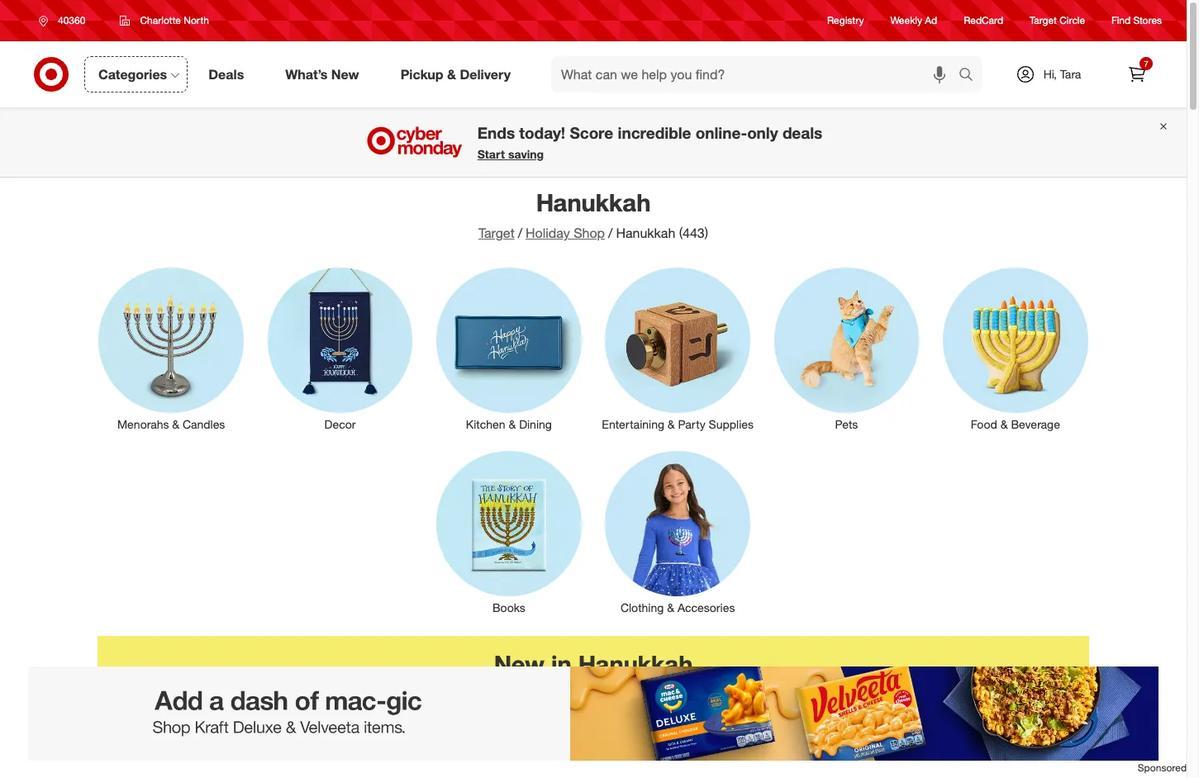 Task type: locate. For each thing, give the bounding box(es) containing it.
search button
[[952, 56, 992, 96]]

decor
[[325, 418, 356, 432]]

pets
[[836, 418, 859, 432]]

weekly ad link
[[891, 14, 938, 28]]

& inside the food & beverage link
[[1001, 418, 1008, 432]]

charlotte
[[140, 14, 181, 26]]

& left party
[[668, 418, 675, 432]]

entertaining & party supplies link
[[594, 265, 763, 433]]

food & beverage
[[971, 418, 1061, 432]]

& left dining
[[509, 418, 516, 432]]

candles
[[183, 418, 225, 432]]

& inside 'entertaining & party supplies' link
[[668, 418, 675, 432]]

what's new
[[285, 66, 359, 82]]

1 vertical spatial new
[[494, 650, 545, 680]]

pets link
[[763, 265, 932, 433]]

advertisement region
[[0, 667, 1187, 761]]

incredible
[[618, 124, 692, 143]]

menorahs & candles
[[117, 418, 225, 432]]

supplies
[[709, 418, 754, 432]]

categories link
[[84, 56, 188, 93]]

0 vertical spatial new
[[331, 66, 359, 82]]

new
[[331, 66, 359, 82], [494, 650, 545, 680]]

/ right target link
[[518, 225, 523, 241]]

target left circle
[[1030, 14, 1057, 27]]

food & beverage link
[[932, 265, 1101, 433]]

online-
[[696, 124, 748, 143]]

north
[[184, 14, 209, 26]]

40360 button
[[28, 6, 103, 36]]

hanukkah latkes recipe kitchen towel set - threshold™ image
[[613, 700, 752, 779]]

saving
[[508, 147, 544, 161]]

hanukkah
[[536, 188, 651, 217], [616, 225, 676, 241], [579, 650, 693, 680]]

& for beverage
[[1001, 418, 1008, 432]]

& inside pickup & delivery link
[[447, 66, 456, 82]]

& inside clothing & accesories link
[[667, 601, 675, 615]]

1 horizontal spatial target
[[1030, 14, 1057, 27]]

cast aluminum bird menorah - threshold™ image
[[776, 700, 915, 779]]

7 link
[[1120, 56, 1156, 93]]

new left in
[[494, 650, 545, 680]]

/
[[518, 225, 523, 241], [609, 225, 613, 241]]

& right pickup
[[447, 66, 456, 82]]

cast aluminum menorah antique gold - threshold™ image
[[287, 700, 427, 779]]

weekly
[[891, 14, 923, 27]]

beverage
[[1012, 418, 1061, 432]]

7
[[1145, 59, 1149, 69]]

cast metal menorah drip tray antique gold - threshold™ image
[[939, 700, 1078, 779]]

0 horizontal spatial /
[[518, 225, 523, 241]]

charlotte north button
[[109, 6, 220, 36]]

hanukkah up shop
[[536, 188, 651, 217]]

what's new link
[[271, 56, 380, 93]]

(443)
[[679, 225, 709, 241]]

& for delivery
[[447, 66, 456, 82]]

&
[[447, 66, 456, 82], [172, 418, 180, 432], [509, 418, 516, 432], [668, 418, 675, 432], [1001, 418, 1008, 432], [667, 601, 675, 615]]

clothing & accesories link
[[594, 448, 763, 617]]

registry
[[828, 14, 865, 27]]

& inside menorahs & candles 'link'
[[172, 418, 180, 432]]

target link
[[479, 225, 515, 241]]

2 vertical spatial hanukkah
[[579, 650, 693, 680]]

target left holiday
[[479, 225, 515, 241]]

search
[[952, 67, 992, 84]]

holiday shop link
[[526, 225, 605, 241]]

kitchen
[[466, 418, 506, 432]]

only
[[748, 124, 779, 143]]

tara
[[1061, 67, 1082, 81]]

ad
[[926, 14, 938, 27]]

& left candles in the left bottom of the page
[[172, 418, 180, 432]]

0 vertical spatial target
[[1030, 14, 1057, 27]]

marble and metal menorah holder gold - threshold™ image
[[450, 700, 590, 779]]

hanukkah left '(443)'
[[616, 225, 676, 241]]

registry link
[[828, 14, 865, 28]]

hi, tara
[[1044, 67, 1082, 81]]

in
[[551, 650, 572, 680]]

deals
[[783, 124, 823, 143]]

find stores
[[1112, 14, 1163, 27]]

& right food
[[1001, 418, 1008, 432]]

0 horizontal spatial target
[[479, 225, 515, 241]]

ends
[[478, 124, 515, 143]]

hanukkah down clothing
[[579, 650, 693, 680]]

1 horizontal spatial /
[[609, 225, 613, 241]]

target
[[1030, 14, 1057, 27], [479, 225, 515, 241]]

/ right shop
[[609, 225, 613, 241]]

categories
[[98, 66, 167, 82]]

1 vertical spatial hanukkah
[[616, 225, 676, 241]]

1 horizontal spatial new
[[494, 650, 545, 680]]

& for dining
[[509, 418, 516, 432]]

new right what's at top
[[331, 66, 359, 82]]

pickup
[[401, 66, 444, 82]]

delivery
[[460, 66, 511, 82]]

0 vertical spatial hanukkah
[[536, 188, 651, 217]]

& inside the kitchen & dining link
[[509, 418, 516, 432]]

1 vertical spatial target
[[479, 225, 515, 241]]

pickup & delivery
[[401, 66, 511, 82]]

0 horizontal spatial new
[[331, 66, 359, 82]]

hanukkah inside "carousel" region
[[579, 650, 693, 680]]

books link
[[425, 448, 594, 617]]

& right clothing
[[667, 601, 675, 615]]



Task type: vqa. For each thing, say whether or not it's contained in the screenshot.
latest
no



Task type: describe. For each thing, give the bounding box(es) containing it.
today!
[[520, 124, 566, 143]]

circle
[[1060, 14, 1086, 27]]

new inside "carousel" region
[[494, 650, 545, 680]]

new in hanukkah
[[494, 650, 693, 680]]

decor link
[[256, 265, 425, 433]]

dining
[[519, 418, 552, 432]]

kitchen & dining
[[466, 418, 552, 432]]

weekly ad
[[891, 14, 938, 27]]

clothing & accesories
[[621, 601, 735, 615]]

holiday
[[526, 225, 570, 241]]

What can we help you find? suggestions appear below search field
[[552, 56, 963, 93]]

pickup & delivery link
[[387, 56, 532, 93]]

40360
[[58, 14, 85, 26]]

& for candles
[[172, 418, 180, 432]]

find stores link
[[1112, 14, 1163, 28]]

& for accesories
[[667, 601, 675, 615]]

deals link
[[194, 56, 265, 93]]

2 / from the left
[[609, 225, 613, 241]]

hi,
[[1044, 67, 1058, 81]]

ends today! score incredible online-only deals start saving
[[478, 124, 823, 161]]

stores
[[1134, 14, 1163, 27]]

entertaining
[[602, 418, 665, 432]]

clothing
[[621, 601, 664, 615]]

hanukkah dreidel printed adult apron - threshold™ image
[[124, 700, 264, 779]]

entertaining & party supplies
[[602, 418, 754, 432]]

what's
[[285, 66, 328, 82]]

score
[[570, 124, 614, 143]]

cyber monday target deals image
[[364, 122, 464, 162]]

hanukkah target / holiday shop / hanukkah (443)
[[479, 188, 709, 241]]

accesories
[[678, 601, 735, 615]]

redcard
[[964, 14, 1004, 27]]

menorahs & candles link
[[87, 265, 256, 433]]

books
[[493, 601, 526, 615]]

sponsored
[[1138, 762, 1187, 775]]

target circle
[[1030, 14, 1086, 27]]

target circle link
[[1030, 14, 1086, 28]]

target inside hanukkah target / holiday shop / hanukkah (443)
[[479, 225, 515, 241]]

menorahs
[[117, 418, 169, 432]]

carousel region
[[98, 637, 1090, 779]]

kitchen & dining link
[[425, 265, 594, 433]]

deals
[[209, 66, 244, 82]]

party
[[679, 418, 706, 432]]

& for party
[[668, 418, 675, 432]]

charlotte north
[[140, 14, 209, 26]]

start
[[478, 147, 505, 161]]

find
[[1112, 14, 1131, 27]]

redcard link
[[964, 14, 1004, 28]]

food
[[971, 418, 998, 432]]

1 / from the left
[[518, 225, 523, 241]]

shop
[[574, 225, 605, 241]]



